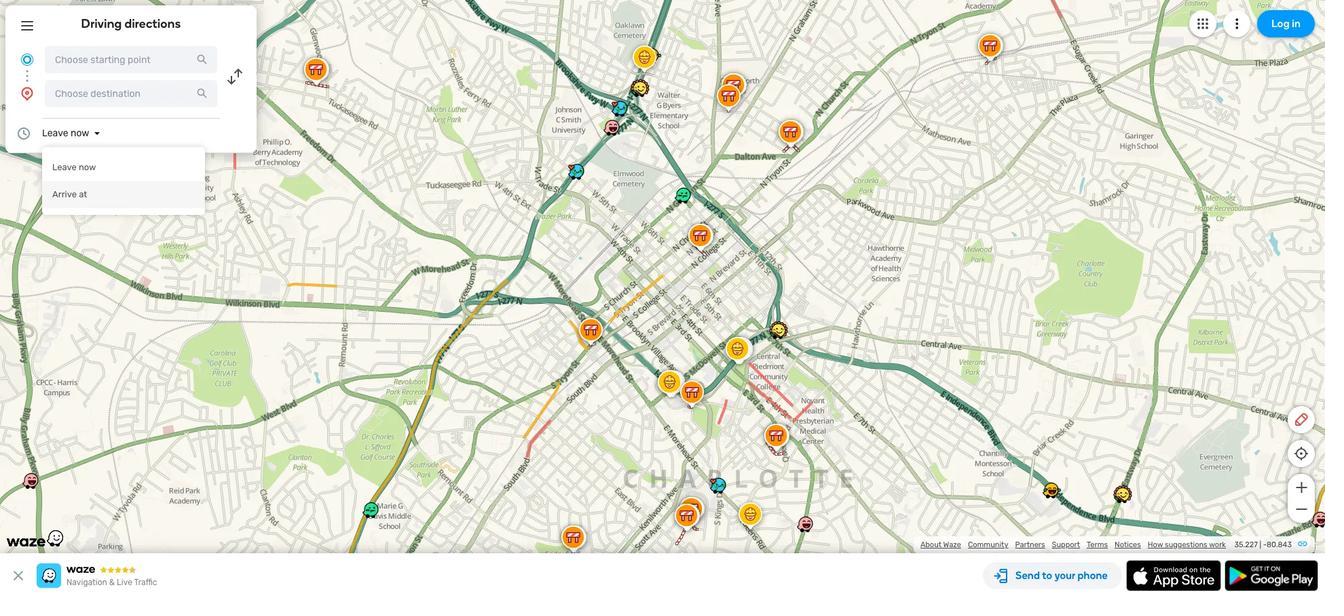 Task type: describe. For each thing, give the bounding box(es) containing it.
terms link
[[1087, 541, 1108, 550]]

support
[[1052, 541, 1080, 550]]

support link
[[1052, 541, 1080, 550]]

arrive
[[52, 189, 77, 200]]

clock image
[[16, 126, 32, 142]]

driving
[[81, 16, 122, 31]]

suggestions
[[1165, 541, 1208, 550]]

35.227 | -80.843
[[1235, 541, 1292, 550]]

community
[[968, 541, 1009, 550]]

0 vertical spatial now
[[71, 128, 89, 139]]

-
[[1264, 541, 1267, 550]]

link image
[[1298, 539, 1309, 550]]

zoom in image
[[1293, 480, 1310, 496]]

80.843
[[1267, 541, 1292, 550]]

&
[[109, 579, 115, 588]]

driving directions
[[81, 16, 181, 31]]

leave inside option
[[52, 162, 77, 172]]

leave now inside option
[[52, 162, 96, 172]]



Task type: locate. For each thing, give the bounding box(es) containing it.
zoom out image
[[1293, 502, 1310, 518]]

traffic
[[134, 579, 157, 588]]

now up at
[[79, 162, 96, 172]]

now
[[71, 128, 89, 139], [79, 162, 96, 172]]

pencil image
[[1294, 412, 1310, 428]]

1 vertical spatial leave now
[[52, 162, 96, 172]]

Choose destination text field
[[45, 80, 217, 107]]

leave now
[[42, 128, 89, 139], [52, 162, 96, 172]]

at
[[79, 189, 87, 200]]

partners
[[1016, 541, 1045, 550]]

navigation & live traffic
[[67, 579, 157, 588]]

arrive at
[[52, 189, 87, 200]]

1 vertical spatial now
[[79, 162, 96, 172]]

now inside option
[[79, 162, 96, 172]]

Choose starting point text field
[[45, 46, 217, 73]]

0 vertical spatial leave now
[[42, 128, 89, 139]]

directions
[[125, 16, 181, 31]]

leave up arrive
[[52, 162, 77, 172]]

current location image
[[19, 52, 35, 68]]

leave now option
[[42, 154, 205, 181]]

|
[[1260, 541, 1262, 550]]

location image
[[19, 86, 35, 102]]

community link
[[968, 541, 1009, 550]]

about
[[921, 541, 942, 550]]

notices
[[1115, 541, 1141, 550]]

partners link
[[1016, 541, 1045, 550]]

35.227
[[1235, 541, 1258, 550]]

terms
[[1087, 541, 1108, 550]]

leave now up 'arrive at'
[[52, 162, 96, 172]]

how
[[1148, 541, 1163, 550]]

leave now right clock icon
[[42, 128, 89, 139]]

arrive at option
[[42, 181, 205, 208]]

leave right clock icon
[[42, 128, 68, 139]]

0 vertical spatial leave
[[42, 128, 68, 139]]

work
[[1210, 541, 1226, 550]]

how suggestions work link
[[1148, 541, 1226, 550]]

x image
[[10, 568, 26, 585]]

now up leave now option
[[71, 128, 89, 139]]

waze
[[944, 541, 961, 550]]

1 vertical spatial leave
[[52, 162, 77, 172]]

about waze community partners support terms notices how suggestions work
[[921, 541, 1226, 550]]

notices link
[[1115, 541, 1141, 550]]

navigation
[[67, 579, 107, 588]]

leave
[[42, 128, 68, 139], [52, 162, 77, 172]]

live
[[117, 579, 132, 588]]

about waze link
[[921, 541, 961, 550]]



Task type: vqa. For each thing, say whether or not it's contained in the screenshot.
Support
yes



